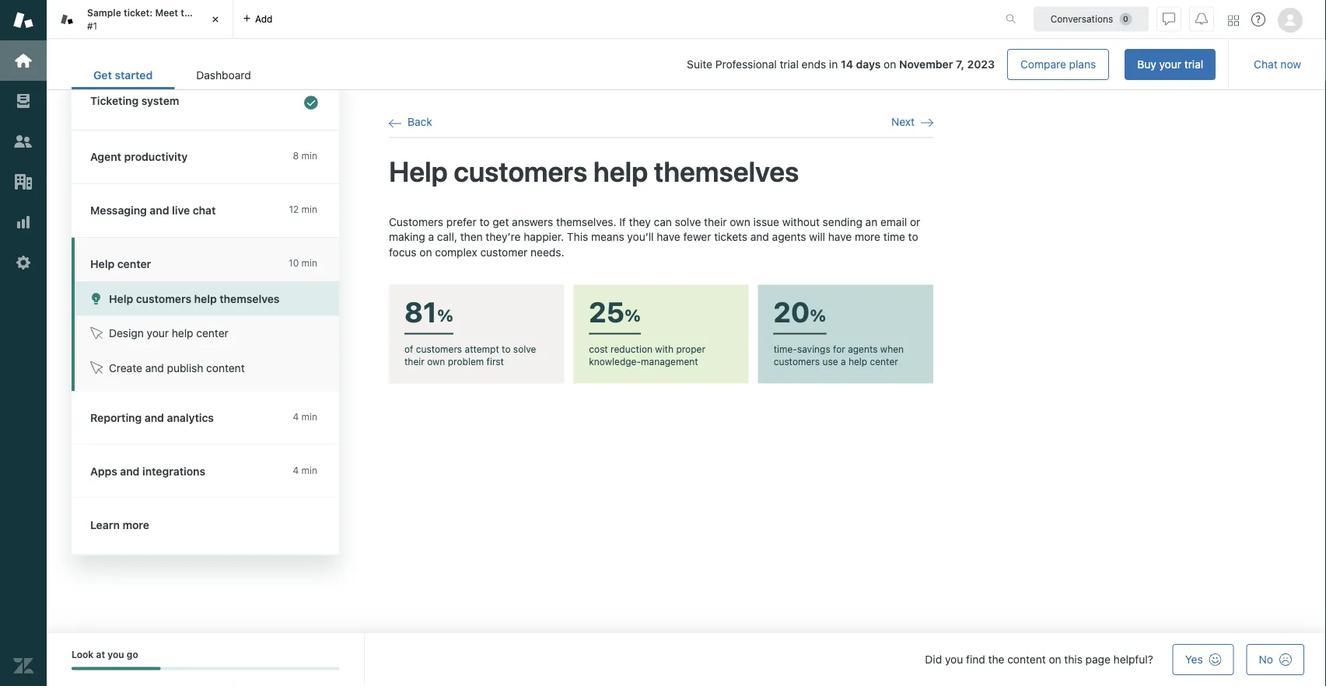 Task type: locate. For each thing, give the bounding box(es) containing it.
1 vertical spatial on
[[420, 246, 432, 259]]

needs.
[[530, 246, 564, 259]]

content down design your help center button
[[206, 362, 245, 375]]

and
[[150, 205, 169, 217], [750, 231, 769, 244], [145, 362, 164, 375], [145, 412, 164, 425], [120, 465, 140, 478]]

% up reduction on the bottom of the page
[[625, 305, 641, 325]]

on right the focus on the top left
[[420, 246, 432, 259]]

1 trial from the left
[[1184, 58, 1203, 71]]

customers down time-
[[774, 356, 820, 367]]

trial inside button
[[1184, 58, 1203, 71]]

get
[[492, 215, 509, 228]]

themselves inside button
[[220, 293, 280, 306]]

fewer
[[683, 231, 711, 244]]

0 vertical spatial own
[[730, 215, 750, 228]]

themselves up design your help center button
[[220, 293, 280, 306]]

% inside 81 %
[[437, 305, 454, 325]]

2 4 from the top
[[293, 465, 299, 476]]

1 vertical spatial themselves
[[220, 293, 280, 306]]

more
[[855, 231, 880, 244], [122, 519, 149, 532]]

customers up design your help center
[[136, 293, 191, 306]]

your inside section
[[1159, 58, 1181, 71]]

2 vertical spatial to
[[502, 344, 511, 355]]

footer containing did you find the content on this page helpful?
[[47, 634, 1326, 687]]

help down help center
[[109, 293, 133, 306]]

20 %
[[774, 295, 826, 328]]

help down back
[[389, 155, 448, 188]]

0 horizontal spatial their
[[404, 356, 424, 367]]

button displays agent's chat status as invisible. image
[[1163, 13, 1175, 25]]

agents right for
[[848, 344, 878, 355]]

and for messaging and live chat
[[150, 205, 169, 217]]

main element
[[0, 0, 47, 687]]

1 horizontal spatial content
[[1007, 654, 1046, 667]]

apps
[[90, 465, 117, 478]]

% up savings
[[810, 305, 826, 325]]

2 vertical spatial center
[[870, 356, 898, 367]]

0 vertical spatial 4
[[293, 412, 299, 423]]

agents down without
[[772, 231, 806, 244]]

help customers help themselves up themselves.
[[389, 155, 799, 188]]

their down of
[[404, 356, 424, 367]]

help inside content-title region
[[389, 155, 448, 188]]

customers
[[454, 155, 587, 188], [136, 293, 191, 306], [416, 344, 462, 355], [774, 356, 820, 367]]

yes button
[[1173, 645, 1234, 676]]

close image
[[208, 12, 223, 27]]

no button
[[1246, 645, 1304, 676]]

content left this on the right bottom
[[1007, 654, 1046, 667]]

more inside customers prefer to get answers themselves. if they can solve their own issue without sending an email or making a call, then they're happier. this means you'll have fewer tickets and agents will have more time to focus on complex customer needs.
[[855, 231, 880, 244]]

sending
[[823, 215, 862, 228]]

1 vertical spatial help
[[90, 258, 114, 271]]

and right create
[[145, 362, 164, 375]]

solve
[[675, 215, 701, 228], [513, 344, 536, 355]]

1 vertical spatial a
[[841, 356, 846, 367]]

tab list
[[72, 61, 273, 89]]

4 for reporting and analytics
[[293, 412, 299, 423]]

%
[[437, 305, 454, 325], [625, 305, 641, 325], [810, 305, 826, 325]]

0 vertical spatial solve
[[675, 215, 701, 228]]

for
[[833, 344, 845, 355]]

messaging
[[90, 205, 147, 217]]

2 trial from the left
[[780, 58, 799, 71]]

themselves
[[654, 155, 799, 188], [220, 293, 280, 306]]

1 horizontal spatial agents
[[848, 344, 878, 355]]

customers image
[[13, 131, 33, 152]]

0 horizontal spatial solve
[[513, 344, 536, 355]]

1 horizontal spatial the
[[988, 654, 1004, 667]]

help up publish
[[172, 327, 193, 340]]

help customers help themselves up design your help center button
[[109, 293, 280, 306]]

a right the 'use'
[[841, 356, 846, 367]]

section containing compare plans
[[285, 49, 1216, 80]]

to up first
[[502, 344, 511, 355]]

0 vertical spatial more
[[855, 231, 880, 244]]

the right the find
[[988, 654, 1004, 667]]

0 horizontal spatial trial
[[780, 58, 799, 71]]

1 horizontal spatial your
[[1159, 58, 1181, 71]]

% for 20
[[810, 305, 826, 325]]

to down or
[[908, 231, 918, 244]]

their inside of customers attempt to solve their own problem first
[[404, 356, 424, 367]]

1 min from the top
[[301, 151, 317, 162]]

1 vertical spatial the
[[988, 654, 1004, 667]]

2 min from the top
[[301, 205, 317, 215]]

12
[[289, 205, 299, 215]]

customers up problem
[[416, 344, 462, 355]]

help up if on the left of the page
[[593, 155, 648, 188]]

% for 25
[[625, 305, 641, 325]]

solve up fewer
[[675, 215, 701, 228]]

4 min from the top
[[301, 412, 317, 423]]

0 horizontal spatial own
[[427, 356, 445, 367]]

trial left ends at the top of the page
[[780, 58, 799, 71]]

min inside help center heading
[[301, 258, 317, 269]]

progress-bar progress bar
[[72, 668, 339, 671]]

% up of customers attempt to solve their own problem first
[[437, 305, 454, 325]]

solve inside customers prefer to get answers themselves. if they can solve their own issue without sending an email or making a call, then they're happier. this means you'll have fewer tickets and agents will have more time to focus on complex customer needs.
[[675, 215, 701, 228]]

first
[[487, 356, 504, 367]]

system
[[141, 95, 179, 108]]

sample
[[87, 7, 121, 18]]

1 horizontal spatial %
[[625, 305, 641, 325]]

ticketing system
[[90, 95, 179, 108]]

proper
[[676, 344, 705, 355]]

to left the get
[[479, 215, 490, 228]]

design your help center
[[109, 327, 228, 340]]

region
[[389, 214, 933, 384]]

1 horizontal spatial on
[[884, 58, 896, 71]]

started
[[115, 69, 153, 82]]

next button
[[891, 115, 933, 129]]

1 horizontal spatial trial
[[1184, 58, 1203, 71]]

and down 'issue'
[[750, 231, 769, 244]]

% for 81
[[437, 305, 454, 325]]

0 horizontal spatial to
[[479, 215, 490, 228]]

0 vertical spatial on
[[884, 58, 896, 71]]

chat now button
[[1241, 49, 1314, 80]]

1 horizontal spatial to
[[502, 344, 511, 355]]

0 horizontal spatial help customers help themselves
[[109, 293, 280, 306]]

0 vertical spatial their
[[704, 215, 727, 228]]

0 horizontal spatial your
[[147, 327, 169, 340]]

0 horizontal spatial on
[[420, 246, 432, 259]]

min for apps and integrations
[[301, 465, 317, 476]]

their
[[704, 215, 727, 228], [404, 356, 424, 367]]

on right days
[[884, 58, 896, 71]]

0 vertical spatial themselves
[[654, 155, 799, 188]]

min for agent productivity
[[301, 151, 317, 162]]

time
[[883, 231, 905, 244]]

0 horizontal spatial have
[[657, 231, 680, 244]]

tab
[[47, 0, 233, 39]]

1 vertical spatial help customers help themselves
[[109, 293, 280, 306]]

if
[[619, 215, 626, 228]]

1 horizontal spatial own
[[730, 215, 750, 228]]

0 horizontal spatial a
[[428, 231, 434, 244]]

0 horizontal spatial %
[[437, 305, 454, 325]]

25 %
[[589, 295, 641, 328]]

and for create and publish content
[[145, 362, 164, 375]]

1 % from the left
[[437, 305, 454, 325]]

help center
[[90, 258, 151, 271]]

0 vertical spatial 4 min
[[293, 412, 317, 423]]

0 vertical spatial your
[[1159, 58, 1181, 71]]

help inside heading
[[90, 258, 114, 271]]

help up design your help center button
[[194, 293, 217, 306]]

1 horizontal spatial solve
[[675, 215, 701, 228]]

you right did
[[945, 654, 963, 667]]

0 horizontal spatial center
[[117, 258, 151, 271]]

a left 'call,'
[[428, 231, 434, 244]]

publish
[[167, 362, 203, 375]]

footer
[[47, 634, 1326, 687]]

you
[[108, 650, 124, 661], [945, 654, 963, 667]]

ticket:
[[124, 7, 153, 18]]

0 vertical spatial help
[[389, 155, 448, 188]]

and for reporting and analytics
[[145, 412, 164, 425]]

2 horizontal spatial on
[[1049, 654, 1061, 667]]

and left analytics
[[145, 412, 164, 425]]

knowledge-
[[589, 356, 641, 367]]

time-
[[774, 344, 797, 355]]

more down an
[[855, 231, 880, 244]]

of customers attempt to solve their own problem first
[[404, 344, 536, 367]]

center
[[117, 258, 151, 271], [196, 327, 228, 340], [870, 356, 898, 367]]

10 min
[[289, 258, 317, 269]]

5 min from the top
[[301, 465, 317, 476]]

3 % from the left
[[810, 305, 826, 325]]

help center heading
[[72, 238, 339, 282]]

your
[[1159, 58, 1181, 71], [147, 327, 169, 340]]

% inside 25 %
[[625, 305, 641, 325]]

the
[[181, 7, 196, 18], [988, 654, 1004, 667]]

center down when
[[870, 356, 898, 367]]

themselves inside content-title region
[[654, 155, 799, 188]]

you up progress bar image on the bottom of the page
[[108, 650, 124, 661]]

0 horizontal spatial more
[[122, 519, 149, 532]]

help customers help themselves button
[[75, 282, 339, 317]]

have down can
[[657, 231, 680, 244]]

0 vertical spatial center
[[117, 258, 151, 271]]

1 horizontal spatial a
[[841, 356, 846, 367]]

help inside design your help center button
[[172, 327, 193, 340]]

2 vertical spatial help
[[109, 293, 133, 306]]

0 horizontal spatial the
[[181, 7, 196, 18]]

1 horizontal spatial more
[[855, 231, 880, 244]]

notifications image
[[1195, 13, 1208, 25]]

4 min
[[293, 412, 317, 423], [293, 465, 317, 476]]

#1
[[87, 20, 97, 31]]

1 vertical spatial your
[[147, 327, 169, 340]]

1 horizontal spatial center
[[196, 327, 228, 340]]

min for reporting and analytics
[[301, 412, 317, 423]]

create and publish content button
[[75, 351, 339, 386]]

reporting
[[90, 412, 142, 425]]

help inside button
[[109, 293, 133, 306]]

0 horizontal spatial themselves
[[220, 293, 280, 306]]

and inside button
[[145, 362, 164, 375]]

help
[[389, 155, 448, 188], [90, 258, 114, 271], [109, 293, 133, 306]]

2 horizontal spatial center
[[870, 356, 898, 367]]

1 horizontal spatial have
[[828, 231, 852, 244]]

trial
[[1184, 58, 1203, 71], [780, 58, 799, 71]]

4 min for analytics
[[293, 412, 317, 423]]

2 4 min from the top
[[293, 465, 317, 476]]

attempt
[[465, 344, 499, 355]]

section
[[285, 49, 1216, 80]]

4
[[293, 412, 299, 423], [293, 465, 299, 476]]

on
[[884, 58, 896, 71], [420, 246, 432, 259], [1049, 654, 1061, 667]]

2 horizontal spatial %
[[810, 305, 826, 325]]

more right learn
[[122, 519, 149, 532]]

help down messaging
[[90, 258, 114, 271]]

own left problem
[[427, 356, 445, 367]]

on left this on the right bottom
[[1049, 654, 1061, 667]]

region containing 81
[[389, 214, 933, 384]]

1 vertical spatial more
[[122, 519, 149, 532]]

reduction
[[611, 344, 652, 355]]

81 %
[[404, 295, 454, 328]]

solve right attempt
[[513, 344, 536, 355]]

1 4 from the top
[[293, 412, 299, 423]]

complex
[[435, 246, 477, 259]]

own inside customers prefer to get answers themselves. if they can solve their own issue without sending an email or making a call, then they're happier. this means you'll have fewer tickets and agents will have more time to focus on complex customer needs.
[[730, 215, 750, 228]]

have down sending
[[828, 231, 852, 244]]

center inside help center heading
[[117, 258, 151, 271]]

1 vertical spatial to
[[908, 231, 918, 244]]

content inside create and publish content button
[[206, 362, 245, 375]]

their up 'tickets'
[[704, 215, 727, 228]]

1 vertical spatial agents
[[848, 344, 878, 355]]

answers
[[512, 215, 553, 228]]

1 vertical spatial own
[[427, 356, 445, 367]]

and right apps
[[120, 465, 140, 478]]

% inside the 20 %
[[810, 305, 826, 325]]

1 horizontal spatial help customers help themselves
[[389, 155, 799, 188]]

and left live
[[150, 205, 169, 217]]

own up 'tickets'
[[730, 215, 750, 228]]

customers up answers
[[454, 155, 587, 188]]

min for messaging and live chat
[[301, 205, 317, 215]]

own
[[730, 215, 750, 228], [427, 356, 445, 367]]

12 min
[[289, 205, 317, 215]]

2 horizontal spatial to
[[908, 231, 918, 244]]

2023
[[967, 58, 995, 71]]

views image
[[13, 91, 33, 111]]

compare plans
[[1020, 58, 1096, 71]]

2 % from the left
[[625, 305, 641, 325]]

and inside customers prefer to get answers themselves. if they can solve their own issue without sending an email or making a call, then they're happier. this means you'll have fewer tickets and agents will have more time to focus on complex customer needs.
[[750, 231, 769, 244]]

0 vertical spatial content
[[206, 362, 245, 375]]

1 horizontal spatial themselves
[[654, 155, 799, 188]]

center down help customers help themselves button at the left of page
[[196, 327, 228, 340]]

trial down notifications icon
[[1184, 58, 1203, 71]]

your right design
[[147, 327, 169, 340]]

design your help center button
[[75, 317, 339, 351]]

help right the 'use'
[[848, 356, 867, 367]]

center down messaging
[[117, 258, 151, 271]]

agents inside customers prefer to get answers themselves. if they can solve their own issue without sending an email or making a call, then they're happier. this means you'll have fewer tickets and agents will have more time to focus on complex customer needs.
[[772, 231, 806, 244]]

4 for apps and integrations
[[293, 465, 299, 476]]

0 horizontal spatial agents
[[772, 231, 806, 244]]

suite professional trial ends in 14 days on november 7, 2023
[[687, 58, 995, 71]]

1 vertical spatial center
[[196, 327, 228, 340]]

now
[[1280, 58, 1301, 71]]

0 vertical spatial a
[[428, 231, 434, 244]]

to inside of customers attempt to solve their own problem first
[[502, 344, 511, 355]]

1 vertical spatial 4
[[293, 465, 299, 476]]

the right meet
[[181, 7, 196, 18]]

1 vertical spatial 4 min
[[293, 465, 317, 476]]

a inside customers prefer to get answers themselves. if they can solve their own issue without sending an email or making a call, then they're happier. this means you'll have fewer tickets and agents will have more time to focus on complex customer needs.
[[428, 231, 434, 244]]

the inside sample ticket: meet the ticket #1
[[181, 7, 196, 18]]

focus
[[389, 246, 417, 259]]

yes
[[1185, 654, 1203, 667]]

1 4 min from the top
[[293, 412, 317, 423]]

customer
[[480, 246, 528, 259]]

themselves up 'issue'
[[654, 155, 799, 188]]

0 horizontal spatial content
[[206, 362, 245, 375]]

savings
[[797, 344, 830, 355]]

solve inside of customers attempt to solve their own problem first
[[513, 344, 536, 355]]

1 horizontal spatial their
[[704, 215, 727, 228]]

1 vertical spatial their
[[404, 356, 424, 367]]

progress bar image
[[72, 668, 161, 671]]

help
[[593, 155, 648, 188], [194, 293, 217, 306], [172, 327, 193, 340], [848, 356, 867, 367]]

0 vertical spatial help customers help themselves
[[389, 155, 799, 188]]

0 vertical spatial agents
[[772, 231, 806, 244]]

back button
[[389, 115, 432, 129]]

then
[[460, 231, 483, 244]]

3 min from the top
[[301, 258, 317, 269]]

your right buy
[[1159, 58, 1181, 71]]

1 vertical spatial solve
[[513, 344, 536, 355]]

analytics
[[167, 412, 214, 425]]

content
[[206, 362, 245, 375], [1007, 654, 1046, 667]]

0 vertical spatial the
[[181, 7, 196, 18]]



Task type: describe. For each thing, give the bounding box(es) containing it.
or
[[910, 215, 920, 228]]

1 have from the left
[[657, 231, 680, 244]]

conversations
[[1050, 14, 1113, 24]]

integrations
[[142, 465, 205, 478]]

days
[[856, 58, 881, 71]]

ticketing
[[90, 95, 139, 108]]

time-savings for agents when customers use a help center
[[774, 344, 904, 367]]

chat
[[193, 205, 216, 217]]

help inside time-savings for agents when customers use a help center
[[848, 356, 867, 367]]

get
[[93, 69, 112, 82]]

help customers help themselves inside button
[[109, 293, 280, 306]]

means
[[591, 231, 624, 244]]

tab containing sample ticket: meet the ticket
[[47, 0, 233, 39]]

suite
[[687, 58, 712, 71]]

customers inside content-title region
[[454, 155, 587, 188]]

customers inside of customers attempt to solve their own problem first
[[416, 344, 462, 355]]

0 horizontal spatial you
[[108, 650, 124, 661]]

you'll
[[627, 231, 654, 244]]

get started
[[93, 69, 153, 82]]

their inside customers prefer to get answers themselves. if they can solve their own issue without sending an email or making a call, then they're happier. this means you'll have fewer tickets and agents will have more time to focus on complex customer needs.
[[704, 215, 727, 228]]

in
[[829, 58, 838, 71]]

cost reduction with proper knowledge-management
[[589, 344, 705, 367]]

organizations image
[[13, 172, 33, 192]]

no
[[1259, 654, 1273, 667]]

apps and integrations
[[90, 465, 205, 478]]

center inside time-savings for agents when customers use a help center
[[870, 356, 898, 367]]

trial for professional
[[780, 58, 799, 71]]

1 horizontal spatial you
[[945, 654, 963, 667]]

without
[[782, 215, 820, 228]]

the for content
[[988, 654, 1004, 667]]

live
[[172, 205, 190, 217]]

look
[[72, 650, 94, 661]]

customers inside time-savings for agents when customers use a help center
[[774, 356, 820, 367]]

more inside dropdown button
[[122, 519, 149, 532]]

0 vertical spatial to
[[479, 215, 490, 228]]

issue
[[753, 215, 779, 228]]

they
[[629, 215, 651, 228]]

81
[[404, 295, 437, 328]]

did
[[925, 654, 942, 667]]

use
[[822, 356, 838, 367]]

create and publish content
[[109, 362, 245, 375]]

reporting image
[[13, 212, 33, 233]]

with
[[655, 344, 674, 355]]

zendesk products image
[[1228, 15, 1239, 26]]

meet
[[155, 7, 178, 18]]

reporting and analytics
[[90, 412, 214, 425]]

chat now
[[1254, 58, 1301, 71]]

admin image
[[13, 253, 33, 273]]

content-title region
[[389, 153, 933, 189]]

look at you go
[[72, 650, 138, 661]]

management
[[641, 356, 698, 367]]

making
[[389, 231, 425, 244]]

buy
[[1137, 58, 1156, 71]]

did you find the content on this page helpful?
[[925, 654, 1153, 667]]

November 7, 2023 text field
[[899, 58, 995, 71]]

the for ticket
[[181, 7, 196, 18]]

customers prefer to get answers themselves. if they can solve their own issue without sending an email or making a call, then they're happier. this means you'll have fewer tickets and agents will have more time to focus on complex customer needs.
[[389, 215, 920, 259]]

create
[[109, 362, 142, 375]]

your for design
[[147, 327, 169, 340]]

on inside customers prefer to get answers themselves. if they can solve their own issue without sending an email or making a call, then they're happier. this means you'll have fewer tickets and agents will have more time to focus on complex customer needs.
[[420, 246, 432, 259]]

and for apps and integrations
[[120, 465, 140, 478]]

4 min for integrations
[[293, 465, 317, 476]]

own inside of customers attempt to solve their own problem first
[[427, 356, 445, 367]]

buy your trial button
[[1125, 49, 1216, 80]]

will
[[809, 231, 825, 244]]

email
[[880, 215, 907, 228]]

customers inside button
[[136, 293, 191, 306]]

buy your trial
[[1137, 58, 1203, 71]]

sample ticket: meet the ticket #1
[[87, 7, 224, 31]]

2 vertical spatial on
[[1049, 654, 1061, 667]]

happier.
[[524, 231, 564, 244]]

help inside help customers help themselves button
[[194, 293, 217, 306]]

problem
[[448, 356, 484, 367]]

ticket
[[198, 7, 224, 18]]

min for help center
[[301, 258, 317, 269]]

help customers help themselves inside content-title region
[[389, 155, 799, 188]]

conversations button
[[1034, 7, 1149, 31]]

14
[[841, 58, 853, 71]]

get help image
[[1251, 12, 1265, 26]]

a inside time-savings for agents when customers use a help center
[[841, 356, 846, 367]]

of
[[404, 344, 413, 355]]

learn
[[90, 519, 120, 532]]

when
[[880, 344, 904, 355]]

november
[[899, 58, 953, 71]]

your for buy
[[1159, 58, 1181, 71]]

help inside content-title region
[[593, 155, 648, 188]]

design
[[109, 327, 144, 340]]

tabs tab list
[[47, 0, 989, 39]]

learn more button
[[72, 499, 336, 552]]

20
[[774, 295, 810, 328]]

get started image
[[13, 51, 33, 71]]

zendesk image
[[13, 656, 33, 677]]

agents inside time-savings for agents when customers use a help center
[[848, 344, 878, 355]]

zendesk support image
[[13, 10, 33, 30]]

plans
[[1069, 58, 1096, 71]]

agent productivity
[[90, 151, 188, 164]]

an
[[865, 215, 877, 228]]

center inside design your help center button
[[196, 327, 228, 340]]

customers
[[389, 215, 443, 228]]

next
[[891, 115, 915, 128]]

agent
[[90, 151, 121, 164]]

helpful?
[[1113, 654, 1153, 667]]

10
[[289, 258, 299, 269]]

call,
[[437, 231, 457, 244]]

professional
[[715, 58, 777, 71]]

productivity
[[124, 151, 188, 164]]

this
[[1064, 654, 1083, 667]]

dashboard tab
[[174, 61, 273, 89]]

this
[[567, 231, 588, 244]]

trial for your
[[1184, 58, 1203, 71]]

8 min
[[293, 151, 317, 162]]

1 vertical spatial content
[[1007, 654, 1046, 667]]

at
[[96, 650, 105, 661]]

ends
[[802, 58, 826, 71]]

add
[[255, 14, 273, 24]]

tab list containing get started
[[72, 61, 273, 89]]

themselves.
[[556, 215, 616, 228]]

2 have from the left
[[828, 231, 852, 244]]



Task type: vqa. For each thing, say whether or not it's contained in the screenshot.
PREFER
yes



